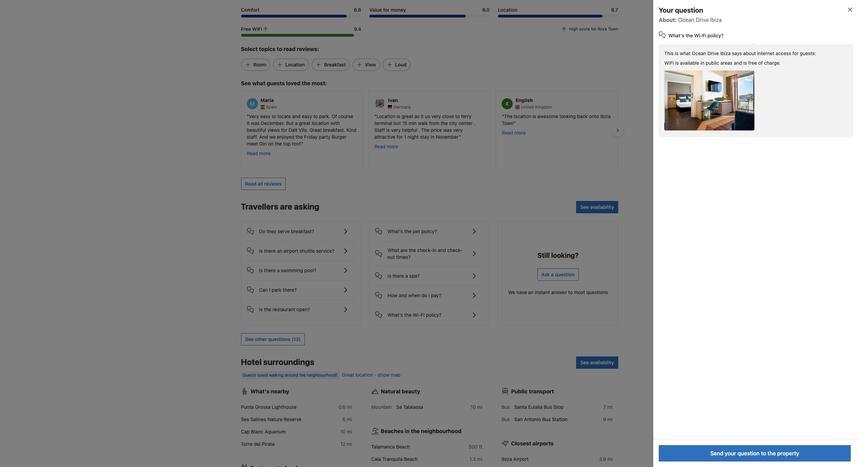 Task type: locate. For each thing, give the bounding box(es) containing it.
and down what's the pet policy? button
[[438, 248, 446, 253]]

is inside is there a swimming pool? button
[[259, 268, 263, 274]]

0 vertical spatial questions
[[586, 290, 608, 296]]

wi- inside button
[[413, 312, 421, 318]]

what's inside what's the wi-fi policy? button
[[388, 312, 403, 318]]

1 horizontal spatial easy
[[302, 114, 312, 119]]

town inside " the location is awesome looking back onto ibiza town
[[502, 120, 514, 126]]

to up city
[[455, 114, 460, 119]]

" for " the location is awesome looking back onto ibiza town
[[502, 114, 504, 119]]

" inside " very easy to locate and easy to park. of course it was december. but a great location with beautiful views  for dalt vila. great breakfast. kind staff. and we enjoyed the friday party burger meet gin on the top roof.
[[247, 114, 249, 119]]

0 horizontal spatial "
[[247, 114, 249, 119]]

read down e
[[502, 130, 513, 136]]

is inside " the location is awesome looking back onto ibiza town
[[533, 114, 536, 119]]

price
[[431, 127, 442, 133]]

2 horizontal spatial "
[[514, 120, 516, 126]]

2 horizontal spatial "
[[502, 114, 504, 119]]

1
[[404, 134, 406, 140]]

drive inside your question about: ocean drive ibiza
[[696, 17, 709, 23]]

what are the check-in and check- out times?
[[388, 248, 463, 260]]

the
[[686, 33, 693, 38], [302, 80, 310, 87], [441, 120, 448, 126], [296, 134, 303, 140], [275, 141, 282, 147], [404, 229, 412, 235], [409, 248, 416, 253], [264, 307, 271, 313], [404, 312, 412, 318], [411, 429, 420, 435], [768, 451, 776, 457]]

there left spa?
[[393, 273, 404, 279]]

swimming
[[281, 268, 303, 274]]

read more down the gin
[[247, 151, 271, 156]]

kingdom
[[535, 105, 552, 110]]

1 vertical spatial location
[[312, 120, 329, 126]]

0 horizontal spatial very
[[391, 127, 401, 133]]

read more button for " the location is awesome looking back onto ibiza town
[[502, 130, 526, 137]]

location down read
[[285, 62, 305, 68]]

2 check- from the left
[[447, 248, 463, 253]]

send
[[710, 451, 723, 457]]

what's the wi-fi policy? inside button
[[388, 312, 442, 318]]

more down united kingdom image
[[514, 130, 526, 136]]

0 vertical spatial .
[[474, 120, 475, 126]]

1 horizontal spatial an
[[528, 290, 534, 296]]

are for the
[[401, 248, 408, 253]]

and inside what are the check-in and check- out times?
[[438, 248, 446, 253]]

are for asking
[[280, 202, 292, 212]]

1 vertical spatial the
[[421, 127, 430, 133]]

more for very easy to locate and easy to park. of course it was december. but a great location with beautiful views  for dalt vila. great breakfast. kind staff. and we enjoyed the friday party burger meet gin on the top roof.
[[259, 151, 271, 156]]

a right but at the left top
[[295, 120, 298, 126]]

0 horizontal spatial an
[[277, 248, 282, 254]]

read more for " very easy to locate and easy to park. of course it was december. but a great location with beautiful views  for dalt vila. great breakfast. kind staff. and we enjoyed the friday party burger meet gin on the top roof.
[[247, 151, 271, 156]]

2 " from the left
[[374, 114, 377, 119]]

1 vertical spatial question
[[555, 272, 575, 278]]

0 horizontal spatial .
[[418, 127, 420, 133]]

2 vertical spatial question
[[738, 451, 760, 457]]

station
[[552, 417, 568, 423]]

great
[[310, 127, 322, 133]]

0 vertical spatial great
[[402, 114, 413, 119]]

topics
[[259, 46, 275, 52]]

i right do
[[428, 293, 430, 299]]

policy? up public
[[708, 33, 724, 38]]

is down do
[[259, 248, 263, 254]]

read down attractive
[[374, 144, 386, 150]]

talamanca beach
[[371, 445, 410, 450]]

santa eulalia bus stop
[[514, 405, 564, 411]]

1 vertical spatial see availability button
[[576, 357, 618, 369]]

mi for ibiza airport
[[607, 457, 613, 463]]

more down attractive
[[387, 144, 398, 150]]

more for location is great as it us very close to ferry terminal but 15 min walk from the city center . staff is very helpful . the price was very attractive for 1 night stay in november
[[387, 144, 398, 150]]

3 " from the left
[[502, 114, 504, 119]]

wifi is available in public areas and is free of charge.
[[664, 60, 781, 66]]

0 horizontal spatial wi-
[[413, 312, 421, 318]]

see availability button
[[576, 201, 618, 214], [576, 357, 618, 369]]

read more down united kingdom image
[[502, 130, 526, 136]]

pool?
[[304, 268, 316, 274]]

the up 'times?'
[[409, 248, 416, 253]]

9
[[603, 417, 606, 423]]

2 horizontal spatial read more
[[502, 130, 526, 136]]

to inside button
[[761, 451, 766, 457]]

there for is there a swimming pool?
[[264, 268, 276, 274]]

1 vertical spatial availability
[[590, 360, 614, 366]]

0 vertical spatial the
[[504, 114, 513, 119]]

location right '8.0'
[[498, 7, 517, 13]]

the down e
[[504, 114, 513, 119]]

public
[[511, 389, 528, 395]]

transport
[[529, 389, 554, 395]]

8.8
[[354, 7, 361, 13]]

there down they
[[264, 248, 276, 254]]

town down 8.7
[[608, 27, 618, 32]]

10
[[471, 405, 476, 411], [340, 429, 346, 435]]

about:
[[659, 17, 677, 23]]

0 horizontal spatial it
[[247, 120, 250, 126]]

0 vertical spatial see availability
[[580, 204, 614, 210]]

wi- down how and when do i pay?
[[413, 312, 421, 318]]

check- down "pet"
[[417, 248, 433, 253]]

0 horizontal spatial are
[[280, 202, 292, 212]]

1 horizontal spatial was
[[443, 127, 452, 133]]

there inside button
[[264, 248, 276, 254]]

an inside button
[[277, 248, 282, 254]]

read more button down attractive
[[374, 143, 398, 150]]

party
[[319, 134, 330, 140]]

1 easy from the left
[[260, 114, 270, 119]]

1 horizontal spatial what
[[680, 50, 691, 56]]

and
[[734, 60, 742, 66], [292, 114, 301, 119], [438, 248, 446, 253], [399, 293, 407, 299]]

0 horizontal spatial read more
[[247, 151, 271, 156]]

" for town
[[514, 120, 516, 126]]

in inside the " location is great as it us very close to ferry terminal but 15 min walk from the city center . staff is very helpful . the price was very attractive for 1 night stay in november
[[431, 134, 434, 140]]

we
[[269, 134, 276, 140]]

1 vertical spatial it
[[247, 120, 250, 126]]

course
[[338, 114, 353, 119]]

ocean right about:
[[678, 17, 694, 23]]

this is a carousel with rotating slides. it displays featured reviews of the property. use next and previous buttons to navigate. region
[[235, 89, 624, 173]]

more down the gin
[[259, 151, 271, 156]]

there
[[264, 248, 276, 254], [264, 268, 276, 274], [393, 273, 404, 279]]

read more down attractive
[[374, 144, 398, 150]]

0 horizontal spatial easy
[[260, 114, 270, 119]]

we
[[508, 290, 515, 296]]

what's up grossa
[[251, 389, 269, 395]]

1 horizontal spatial location
[[377, 114, 395, 119]]

is inside is the restaurant open? button
[[259, 307, 263, 313]]

is up can
[[259, 268, 263, 274]]

more
[[514, 130, 526, 136], [387, 144, 398, 150], [259, 151, 271, 156]]

2 availability from the top
[[590, 360, 614, 366]]

wi- down your question about: ocean drive ibiza
[[694, 33, 702, 38]]

1 vertical spatial was
[[443, 127, 452, 133]]

1 vertical spatial read more
[[374, 144, 398, 150]]

very up from
[[431, 114, 441, 119]]

2 see availability button from the top
[[576, 357, 618, 369]]

is
[[675, 50, 679, 56], [675, 60, 679, 66], [743, 60, 747, 66], [397, 114, 400, 119], [533, 114, 536, 119], [386, 127, 390, 133]]

free
[[748, 60, 757, 66]]

see other questions (13) button
[[241, 334, 305, 346]]

november
[[436, 134, 459, 140]]

there?
[[283, 287, 297, 293]]

very down but
[[391, 127, 401, 133]]

as
[[415, 114, 420, 119]]

1 horizontal spatial location
[[514, 114, 531, 119]]

i right can
[[269, 287, 270, 293]]

" for " very easy to locate and easy to park. of course it was december. but a great location with beautiful views  for dalt vila. great breakfast. kind staff. and we enjoyed the friday party burger meet gin on the top roof.
[[247, 114, 249, 119]]

0 horizontal spatial question
[[555, 272, 575, 278]]

what up available
[[680, 50, 691, 56]]

0 horizontal spatial location
[[285, 62, 305, 68]]

is down can
[[259, 307, 263, 313]]

reserve
[[284, 417, 302, 423]]

2 see availability from the top
[[580, 360, 614, 366]]

1 vertical spatial questions
[[268, 337, 290, 343]]

0 vertical spatial policy?
[[708, 33, 724, 38]]

ocean up available
[[692, 50, 706, 56]]

mi for cap blanc aquarium
[[347, 429, 352, 435]]

and up but at the left top
[[292, 114, 301, 119]]

and inside your question dialog
[[734, 60, 742, 66]]

500 ft
[[469, 445, 482, 450]]

2 vertical spatial read more
[[247, 151, 271, 156]]

in right beaches
[[405, 429, 410, 435]]

0 vertical spatial what
[[680, 50, 691, 56]]

check-
[[417, 248, 433, 253], [447, 248, 463, 253]]

1 horizontal spatial more
[[387, 144, 398, 150]]

1 vertical spatial wi-
[[413, 312, 421, 318]]

read more button down united kingdom image
[[502, 130, 526, 137]]

and right how
[[399, 293, 407, 299]]

more for the location is awesome looking back onto ibiza town
[[514, 130, 526, 136]]

is for is there a spa?
[[388, 273, 391, 279]]

airport
[[513, 457, 529, 463]]

there for is there an airport shuttle service?
[[264, 248, 276, 254]]

terminal
[[374, 120, 392, 126]]

location
[[498, 7, 517, 13], [285, 62, 305, 68], [377, 114, 395, 119]]

to inside the " location is great as it us very close to ferry terminal but 15 min walk from the city center . staff is very helpful . the price was very attractive for 1 night stay in november
[[455, 114, 460, 119]]

mi for punta grossa lighthouse
[[347, 405, 352, 411]]

see for see availability button for travellers are asking
[[580, 204, 589, 210]]

bus left station
[[542, 417, 551, 423]]

12 mi
[[340, 442, 352, 448]]

0 horizontal spatial more
[[259, 151, 271, 156]]

1 horizontal spatial check-
[[447, 248, 463, 253]]

1 horizontal spatial "
[[374, 114, 377, 119]]

read for " location is great as it us very close to ferry terminal but 15 min walk from the city center . staff is very helpful . the price was very attractive for 1 night stay in november
[[374, 144, 386, 150]]

shuttle
[[300, 248, 315, 254]]

is down out
[[388, 273, 391, 279]]

1 availability from the top
[[590, 204, 614, 210]]

"
[[514, 120, 516, 126], [459, 134, 461, 140], [301, 141, 304, 147]]

there up can
[[264, 268, 276, 274]]

restaurant
[[273, 307, 295, 313]]

most:
[[312, 80, 327, 87]]

lighthouse
[[272, 405, 296, 411]]

hotel surroundings
[[241, 358, 314, 367]]

1 horizontal spatial read more
[[374, 144, 398, 150]]

1 vertical spatial more
[[387, 144, 398, 150]]

2 horizontal spatial question
[[738, 451, 760, 457]]

is down united kingdom
[[533, 114, 536, 119]]

0 vertical spatial an
[[277, 248, 282, 254]]

policy? right "pet"
[[421, 229, 437, 235]]

2 easy from the left
[[302, 114, 312, 119]]

1 vertical spatial fi
[[421, 312, 425, 318]]

questions inside button
[[268, 337, 290, 343]]

0 horizontal spatial fi
[[421, 312, 425, 318]]

1 horizontal spatial what's the wi-fi policy?
[[668, 33, 724, 38]]

2 horizontal spatial read more button
[[502, 130, 526, 137]]

0 horizontal spatial town
[[502, 120, 514, 126]]

" down vila.
[[301, 141, 304, 147]]

0 horizontal spatial what
[[252, 80, 265, 87]]

1 horizontal spatial fi
[[702, 33, 706, 38]]

the left "pet"
[[404, 229, 412, 235]]

santa
[[514, 405, 527, 411]]

0 vertical spatial drive
[[696, 17, 709, 23]]

1 vertical spatial an
[[528, 290, 534, 296]]

and down says
[[734, 60, 742, 66]]

it right as
[[421, 114, 424, 119]]

areas
[[721, 60, 733, 66]]

location down "park."
[[312, 120, 329, 126]]

the right beaches
[[411, 429, 420, 435]]

town down e
[[502, 120, 514, 126]]

was inside " very easy to locate and easy to park. of course it was december. but a great location with beautiful views  for dalt vila. great breakfast. kind staff. and we enjoyed the friday party burger meet gin on the top roof.
[[251, 120, 260, 126]]

wifi right free
[[252, 26, 262, 32]]

0 horizontal spatial the
[[421, 127, 430, 133]]

salines
[[250, 417, 266, 423]]

2 vertical spatial location
[[377, 114, 395, 119]]

1 horizontal spatial great
[[402, 114, 413, 119]]

for left the 1
[[397, 134, 403, 140]]

0 horizontal spatial location
[[312, 120, 329, 126]]

bus left san
[[502, 417, 510, 423]]

min
[[409, 120, 417, 126]]

the left the restaurant
[[264, 307, 271, 313]]

1 horizontal spatial the
[[504, 114, 513, 119]]

answer
[[551, 290, 567, 296]]

1 vertical spatial 10
[[340, 429, 346, 435]]

loud
[[395, 62, 406, 68]]

was up beautiful
[[251, 120, 260, 126]]

can
[[259, 287, 268, 293]]

is for is the restaurant open?
[[259, 307, 263, 313]]

1 horizontal spatial it
[[421, 114, 424, 119]]

1 vertical spatial great
[[299, 120, 310, 126]]

0 vertical spatial wifi
[[252, 26, 262, 32]]

easy up vila.
[[302, 114, 312, 119]]

ocean for question
[[678, 17, 694, 23]]

ocean inside your question about: ocean drive ibiza
[[678, 17, 694, 23]]

availability for hotel surroundings
[[590, 360, 614, 366]]

see availability for hotel surroundings
[[580, 360, 614, 366]]

an for instant
[[528, 290, 534, 296]]

view
[[365, 62, 376, 68]]

location down united kingdom image
[[514, 114, 531, 119]]

read more for " the location is awesome looking back onto ibiza town
[[502, 130, 526, 136]]

questions left (13)
[[268, 337, 290, 343]]

ibiza inside " the location is awesome looking back onto ibiza town
[[600, 114, 611, 119]]

it
[[421, 114, 424, 119], [247, 120, 250, 126]]

very down city
[[453, 127, 463, 133]]

location inside " very easy to locate and easy to park. of course it was december. but a great location with beautiful views  for dalt vila. great breakfast. kind staff. and we enjoyed the friday party burger meet gin on the top roof.
[[312, 120, 329, 126]]

0 vertical spatial ocean
[[678, 17, 694, 23]]

send your question to the property
[[710, 451, 799, 457]]

0.6 mi
[[339, 405, 352, 411]]

says
[[732, 50, 742, 56]]

united
[[521, 105, 534, 110]]

open?
[[297, 307, 310, 313]]

looking
[[560, 114, 576, 119]]

the down the close
[[441, 120, 448, 126]]

ses salines nature reserve
[[241, 417, 302, 423]]

the down when
[[404, 312, 412, 318]]

500
[[469, 445, 478, 450]]

1 horizontal spatial "
[[459, 134, 461, 140]]

1 horizontal spatial wifi
[[664, 60, 674, 66]]

read more button for " location is great as it us very close to ferry terminal but 15 min walk from the city center . staff is very helpful . the price was very attractive for 1 night stay in november
[[374, 143, 398, 150]]

read all reviews button
[[241, 178, 286, 190]]

1 see availability button from the top
[[576, 201, 618, 214]]

in down what's the pet policy? button
[[433, 248, 437, 253]]

available
[[680, 60, 699, 66]]

1 " from the left
[[247, 114, 249, 119]]

can i park there? button
[[247, 281, 355, 295]]

a right the ask
[[551, 272, 554, 278]]

read for " very easy to locate and easy to park. of course it was december. but a great location with beautiful views  for dalt vila. great breakfast. kind staff. and we enjoyed the friday party burger meet gin on the top roof.
[[247, 151, 258, 156]]

see what guests loved the most:
[[241, 80, 327, 87]]

in inside your question dialog
[[701, 60, 704, 66]]

0 vertical spatial fi
[[702, 33, 706, 38]]

the up roof.
[[296, 134, 303, 140]]

0 horizontal spatial check-
[[417, 248, 433, 253]]

in left public
[[701, 60, 704, 66]]

an right have
[[528, 290, 534, 296]]

0 horizontal spatial was
[[251, 120, 260, 126]]

1 vertical spatial "
[[459, 134, 461, 140]]

location inside " the location is awesome looking back onto ibiza town
[[514, 114, 531, 119]]

enjoyed
[[277, 134, 294, 140]]

have
[[517, 290, 527, 296]]

1 horizontal spatial questions
[[586, 290, 608, 296]]

1 vertical spatial wifi
[[664, 60, 674, 66]]

0 horizontal spatial read more button
[[247, 150, 271, 157]]

0 vertical spatial town
[[608, 27, 618, 32]]

and inside " very easy to locate and easy to park. of course it was december. but a great location with beautiful views  for dalt vila. great breakfast. kind staff. and we enjoyed the friday party burger meet gin on the top roof.
[[292, 114, 301, 119]]

1 see availability from the top
[[580, 204, 614, 210]]

0 horizontal spatial "
[[301, 141, 304, 147]]

read down meet
[[247, 151, 258, 156]]

easy down spain image
[[260, 114, 270, 119]]

1 vertical spatial what's the wi-fi policy?
[[388, 312, 442, 318]]

the inside " the location is awesome looking back onto ibiza town
[[504, 114, 513, 119]]

question
[[675, 6, 703, 14], [555, 272, 575, 278], [738, 451, 760, 457]]

" for to
[[459, 134, 461, 140]]

0 vertical spatial availability
[[590, 204, 614, 210]]

policy? down "pay?"
[[426, 312, 442, 318]]

1 horizontal spatial are
[[401, 248, 408, 253]]

2 horizontal spatial very
[[453, 127, 463, 133]]

nearby
[[271, 389, 289, 395]]

see
[[241, 80, 251, 87], [580, 204, 589, 210], [245, 337, 254, 343], [580, 360, 589, 366]]

is
[[259, 248, 263, 254], [259, 268, 263, 274], [388, 273, 391, 279], [259, 307, 263, 313]]

beach right tranquila
[[404, 457, 418, 463]]

what's down about:
[[668, 33, 684, 38]]

are inside what are the check-in and check- out times?
[[401, 248, 408, 253]]

what's down how
[[388, 312, 403, 318]]

what's inside what's the pet policy? button
[[388, 229, 403, 235]]

" down center
[[459, 134, 461, 140]]

in right stay
[[431, 134, 434, 140]]

free
[[241, 26, 251, 32]]

what left guests
[[252, 80, 265, 87]]

0 horizontal spatial i
[[269, 287, 270, 293]]

your question dialog
[[642, 0, 859, 468]]

questions right most
[[586, 290, 608, 296]]

" inside " the location is awesome looking back onto ibiza town
[[502, 114, 504, 119]]

i
[[269, 287, 270, 293], [428, 293, 430, 299]]

do they serve breakfast?
[[259, 229, 314, 235]]

beautiful
[[247, 127, 266, 133]]

meet
[[247, 141, 258, 147]]

town
[[608, 27, 618, 32], [502, 120, 514, 126]]

what's nearby
[[251, 389, 289, 395]]

is inside is there an airport shuttle service? button
[[259, 248, 263, 254]]

was up november at the right of the page
[[443, 127, 452, 133]]

1 vertical spatial see availability
[[580, 360, 614, 366]]

are left asking
[[280, 202, 292, 212]]

fi
[[702, 33, 706, 38], [421, 312, 425, 318]]

to left most
[[568, 290, 573, 296]]

1 horizontal spatial wi-
[[694, 33, 702, 38]]

fi down your question about: ocean drive ibiza
[[702, 33, 706, 38]]

beach up the cala tranquila beach
[[396, 445, 410, 450]]

2 horizontal spatial location
[[498, 7, 517, 13]]

the inside the " location is great as it us very close to ferry terminal but 15 min walk from the city center . staff is very helpful . the price was very attractive for 1 night stay in november
[[441, 120, 448, 126]]

mi for torre del pirata
[[347, 442, 352, 448]]

wifi down this
[[664, 60, 674, 66]]

0 vertical spatial see availability button
[[576, 201, 618, 214]]

for right access
[[793, 50, 799, 56]]

1 horizontal spatial town
[[608, 27, 618, 32]]

" inside the " location is great as it us very close to ferry terminal but 15 min walk from the city center . staff is very helpful . the price was very attractive for 1 night stay in november
[[374, 114, 377, 119]]

1 horizontal spatial 10 mi
[[471, 405, 482, 411]]

of
[[332, 114, 337, 119]]

are up 'times?'
[[401, 248, 408, 253]]

ibiza
[[710, 17, 722, 23], [598, 27, 607, 32], [720, 50, 731, 56], [600, 114, 611, 119], [502, 457, 512, 463]]

an left airport
[[277, 248, 282, 254]]

is inside is there a spa? button
[[388, 273, 391, 279]]

. down walk
[[418, 127, 420, 133]]

7 mi
[[603, 405, 613, 411]]



Task type: describe. For each thing, give the bounding box(es) containing it.
antonio
[[524, 417, 541, 423]]

views
[[267, 127, 280, 133]]

united kingdom
[[521, 105, 552, 110]]

breakfast?
[[291, 229, 314, 235]]

airports
[[533, 441, 554, 447]]

1 vertical spatial policy?
[[421, 229, 437, 235]]

is up but
[[397, 114, 400, 119]]

8.7
[[611, 7, 618, 13]]

it inside the " location is great as it us very close to ferry terminal but 15 min walk from the city center . staff is very helpful . the price was very attractive for 1 night stay in november
[[421, 114, 424, 119]]

score
[[579, 27, 590, 32]]

free wifi 9.4 meter
[[241, 34, 361, 37]]

is left the free
[[743, 60, 747, 66]]

and
[[259, 134, 268, 140]]

mi for ses salines nature reserve
[[347, 417, 352, 423]]

read inside button
[[245, 181, 257, 187]]

the down your question about: ocean drive ibiza
[[686, 33, 693, 38]]

what's inside your question dialog
[[668, 33, 684, 38]]

the right loved
[[302, 80, 310, 87]]

is right this
[[675, 50, 679, 56]]

wi- inside your question dialog
[[694, 33, 702, 38]]

an for airport
[[277, 248, 282, 254]]

0 vertical spatial beach
[[396, 445, 410, 450]]

times?
[[396, 254, 411, 260]]

sa
[[396, 405, 402, 411]]

ibiza airport
[[502, 457, 529, 463]]

value for money 8.0 meter
[[369, 15, 490, 18]]

other
[[255, 337, 267, 343]]

is up attractive
[[386, 127, 390, 133]]

to left read
[[277, 46, 282, 52]]

closest
[[511, 441, 531, 447]]

9 mi
[[603, 417, 613, 423]]

1 vertical spatial beach
[[404, 457, 418, 463]]

wifi inside your question dialog
[[664, 60, 674, 66]]

9.4
[[354, 26, 361, 32]]

park.
[[319, 114, 330, 119]]

hotel
[[241, 358, 262, 367]]

see for see other questions (13) button on the bottom left of the page
[[245, 337, 254, 343]]

to up december.
[[272, 114, 276, 119]]

and inside how and when do i pay? button
[[399, 293, 407, 299]]

what
[[388, 248, 399, 253]]

0 horizontal spatial wifi
[[252, 26, 262, 32]]

what's the pet policy?
[[388, 229, 437, 235]]

see for see availability button associated with hotel surroundings
[[580, 360, 589, 366]]

but
[[394, 120, 401, 126]]

city
[[449, 120, 457, 126]]

about
[[743, 50, 756, 56]]

read for " the location is awesome looking back onto ibiza town
[[502, 130, 513, 136]]

location inside the " location is great as it us very close to ferry terminal but 15 min walk from the city center . staff is very helpful . the price was very attractive for 1 night stay in november
[[377, 114, 395, 119]]

6
[[342, 417, 346, 423]]

most
[[574, 290, 585, 296]]

with
[[331, 120, 340, 126]]

the inside what are the check-in and check- out times?
[[409, 248, 416, 253]]

question for ask a question
[[555, 272, 575, 278]]

torre del pirata
[[241, 442, 275, 448]]

aquarium
[[265, 429, 286, 435]]

fi inside your question dialog
[[702, 33, 706, 38]]

ibiza inside your question about: ocean drive ibiza
[[710, 17, 722, 23]]

a left spa?
[[405, 273, 408, 279]]

bus left the stop
[[544, 405, 552, 411]]

1 horizontal spatial i
[[428, 293, 430, 299]]

there for is there a spa?
[[393, 273, 404, 279]]

top
[[283, 141, 291, 147]]

mi for cala tranquila beach
[[477, 457, 482, 463]]

comfort
[[241, 7, 260, 13]]

fi inside button
[[421, 312, 425, 318]]

policy? inside your question dialog
[[708, 33, 724, 38]]

ivan
[[388, 97, 398, 103]]

still looking?
[[538, 252, 579, 260]]

drive for is
[[708, 50, 719, 56]]

vila.
[[299, 127, 308, 133]]

the right on
[[275, 141, 282, 147]]

location 8.7 meter
[[498, 15, 618, 18]]

what are the check-in and check- out times? button
[[375, 242, 484, 261]]

1 vertical spatial location
[[285, 62, 305, 68]]

internet
[[757, 50, 774, 56]]

great inside the " location is great as it us very close to ferry terminal but 15 min walk from the city center . staff is very helpful . the price was very attractive for 1 night stay in november
[[402, 114, 413, 119]]

dalt
[[289, 127, 298, 133]]

see availability button for hotel surroundings
[[576, 357, 618, 369]]

travellers
[[241, 202, 278, 212]]

cala
[[371, 457, 381, 463]]

blanc
[[251, 429, 263, 435]]

natural beauty
[[381, 389, 420, 395]]

it inside " very easy to locate and easy to park. of course it was december. but a great location with beautiful views  for dalt vila. great breakfast. kind staff. and we enjoyed the friday party burger meet gin on the top roof.
[[247, 120, 250, 126]]

locate
[[277, 114, 291, 119]]

money
[[391, 7, 406, 13]]

ses
[[241, 417, 249, 423]]

the inside the " location is great as it us very close to ferry terminal but 15 min walk from the city center . staff is very helpful . the price was very attractive for 1 night stay in november
[[421, 127, 430, 133]]

1 horizontal spatial very
[[431, 114, 441, 119]]

we have an instant answer to most questions
[[508, 290, 608, 296]]

united kingdom image
[[516, 105, 520, 109]]

room picture image
[[664, 71, 754, 131]]

reviews:
[[297, 46, 319, 52]]

for inside your question dialog
[[793, 50, 799, 56]]

how and when do i pay? button
[[375, 286, 484, 300]]

do they serve breakfast? button
[[247, 222, 355, 236]]

guests:
[[800, 50, 816, 56]]

what's the pet policy? button
[[375, 222, 484, 236]]

for inside the " location is great as it us very close to ferry terminal but 15 min walk from the city center . staff is very helpful . the price was very attractive for 1 night stay in november
[[397, 134, 403, 140]]

is the restaurant open?
[[259, 307, 310, 313]]

3.9
[[599, 457, 606, 463]]

2 vertical spatial policy?
[[426, 312, 442, 318]]

high
[[569, 27, 578, 32]]

select topics to read reviews:
[[241, 46, 319, 52]]

spa?
[[409, 273, 420, 279]]

read all reviews
[[245, 181, 281, 187]]

beaches
[[381, 429, 404, 435]]

your
[[659, 6, 674, 14]]

for right value
[[383, 7, 390, 13]]

ocean for is
[[692, 50, 706, 56]]

ferry
[[461, 114, 472, 119]]

they
[[267, 229, 276, 235]]

1 vertical spatial 10 mi
[[340, 429, 352, 435]]

great inside " very easy to locate and easy to park. of course it was december. but a great location with beautiful views  for dalt vila. great breakfast. kind staff. and we enjoyed the friday party burger meet gin on the top roof.
[[299, 120, 310, 126]]

germany image
[[388, 105, 392, 109]]

availability for travellers are asking
[[590, 204, 614, 210]]

1.3 mi
[[470, 457, 482, 463]]

read more for " location is great as it us very close to ferry terminal but 15 min walk from the city center . staff is very helpful . the price was very attractive for 1 night stay in november
[[374, 144, 398, 150]]

to left "park."
[[313, 114, 318, 119]]

nature
[[268, 417, 282, 423]]

neighbourhood
[[421, 429, 462, 435]]

this
[[664, 50, 674, 56]]

ask a question button
[[537, 269, 579, 281]]

what's the wi-fi policy? inside your question dialog
[[668, 33, 724, 38]]

surroundings
[[263, 358, 314, 367]]

from
[[429, 120, 439, 126]]

1 vertical spatial what
[[252, 80, 265, 87]]

mountain
[[371, 405, 392, 411]]

a inside " very easy to locate and easy to park. of course it was december. but a great location with beautiful views  for dalt vila. great breakfast. kind staff. and we enjoyed the friday party burger meet gin on the top roof.
[[295, 120, 298, 126]]

was inside the " location is great as it us very close to ferry terminal but 15 min walk from the city center . staff is very helpful . the price was very attractive for 1 night stay in november
[[443, 127, 452, 133]]

awesome
[[538, 114, 558, 119]]

breakfast
[[324, 62, 346, 68]]

read more button for " very easy to locate and easy to park. of course it was december. but a great location with beautiful views  for dalt vila. great breakfast. kind staff. and we enjoyed the friday party burger meet gin on the top roof.
[[247, 150, 271, 157]]

6 mi
[[342, 417, 352, 423]]

drive for question
[[696, 17, 709, 23]]

" for " location is great as it us very close to ferry terminal but 15 min walk from the city center . staff is very helpful . the price was very attractive for 1 night stay in november
[[374, 114, 377, 119]]

for inside " very easy to locate and easy to park. of course it was december. but a great location with beautiful views  for dalt vila. great breakfast. kind staff. and we enjoyed the friday party burger meet gin on the top roof.
[[281, 127, 287, 133]]

comfort 8.8 meter
[[241, 15, 361, 18]]

see availability for travellers are asking
[[580, 204, 614, 210]]

loved
[[286, 80, 300, 87]]

beaches in the neighbourhood
[[381, 429, 462, 435]]

1 vertical spatial .
[[418, 127, 420, 133]]

walk
[[418, 120, 428, 126]]

is left available
[[675, 60, 679, 66]]

reviews
[[264, 181, 281, 187]]

see availability button for travellers are asking
[[576, 201, 618, 214]]

still
[[538, 252, 550, 260]]

close
[[442, 114, 454, 119]]

0 vertical spatial 10
[[471, 405, 476, 411]]

question inside your question about: ocean drive ibiza
[[675, 6, 703, 14]]

question for send your question to the property
[[738, 451, 760, 457]]

a left swimming
[[277, 268, 280, 274]]

0 vertical spatial location
[[498, 7, 517, 13]]

1 check- from the left
[[417, 248, 433, 253]]

the left property
[[768, 451, 776, 457]]

when
[[408, 293, 420, 299]]

is for is there a swimming pool?
[[259, 268, 263, 274]]

1 horizontal spatial .
[[474, 120, 475, 126]]

spain image
[[260, 105, 265, 109]]

what inside your question dialog
[[680, 50, 691, 56]]

is for is there an airport shuttle service?
[[259, 248, 263, 254]]

" for of
[[301, 141, 304, 147]]

how and when do i pay?
[[388, 293, 441, 299]]

" location is great as it us very close to ferry terminal but 15 min walk from the city center . staff is very helpful . the price was very attractive for 1 night stay in november
[[374, 114, 475, 140]]

for right score
[[591, 27, 597, 32]]

a inside button
[[551, 272, 554, 278]]

bus left santa
[[502, 405, 510, 411]]

read
[[284, 46, 296, 52]]

is there an airport shuttle service? button
[[247, 242, 355, 256]]

staff.
[[247, 134, 258, 140]]

stay
[[420, 134, 429, 140]]

charge.
[[764, 60, 781, 66]]

in inside what are the check-in and check- out times?
[[433, 248, 437, 253]]

all
[[258, 181, 263, 187]]



Task type: vqa. For each thing, say whether or not it's contained in the screenshot.
Reykjavík 1 Jan–8 Jan, 1 person
no



